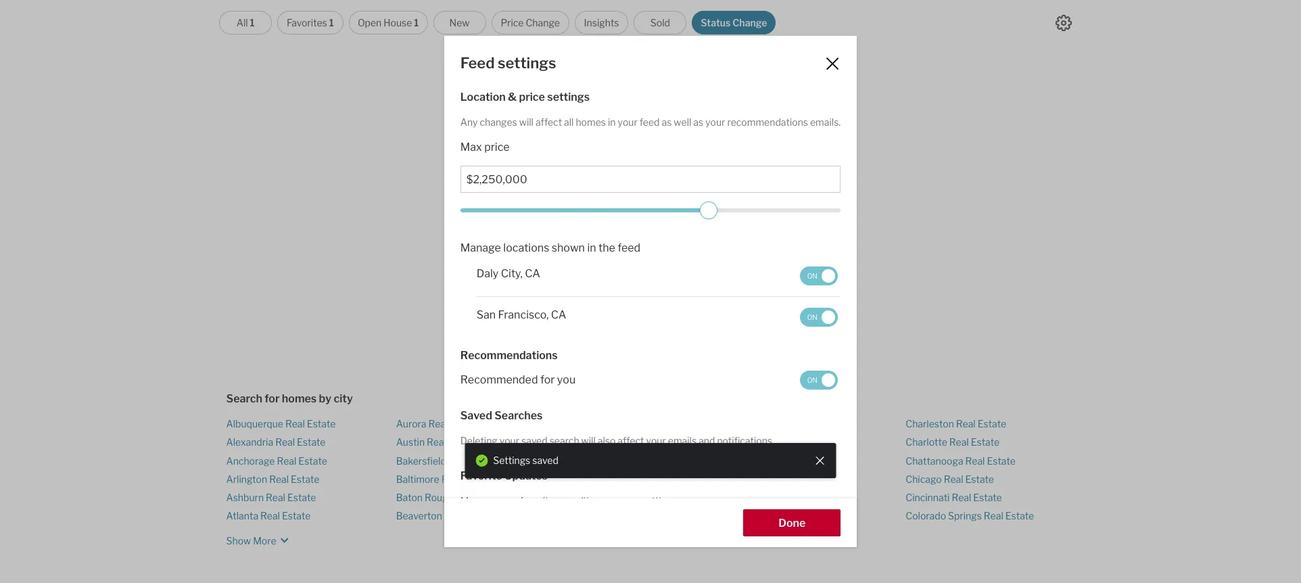 Task type: describe. For each thing, give the bounding box(es) containing it.
aurora real estate
[[396, 418, 479, 430]]

settings.
[[642, 495, 680, 507]]

feed left "well"
[[640, 117, 660, 128]]

favoriting
[[721, 231, 770, 244]]

All radio
[[219, 11, 272, 35]]

burlington
[[736, 474, 783, 485]]

settings saved
[[493, 455, 559, 466]]

Street address, city, state, zip search field
[[475, 256, 787, 284]]

bakersfield
[[396, 455, 446, 467]]

search
[[550, 435, 580, 446]]

real for charleston real estate
[[957, 418, 976, 430]]

ashburn
[[226, 492, 264, 503]]

settings saved section
[[465, 443, 837, 478]]

emails.
[[811, 117, 841, 128]]

charlotte
[[906, 437, 948, 448]]

your up settings
[[500, 435, 520, 446]]

estate for chicago real estate
[[966, 474, 995, 485]]

daly
[[477, 267, 499, 280]]

cincinnati real estate
[[906, 492, 1003, 503]]

colorado
[[906, 510, 947, 522]]

also
[[598, 435, 616, 446]]

bakersfield real estate link
[[396, 455, 499, 467]]

Open House radio
[[349, 11, 428, 35]]

estate for anchorage real estate
[[299, 455, 327, 467]]

boise
[[566, 474, 591, 485]]

show more link
[[226, 528, 293, 548]]

ashburn real estate
[[226, 492, 316, 503]]

1 vertical spatial settings
[[548, 91, 590, 104]]

0 horizontal spatial price
[[485, 140, 510, 153]]

saved searches
[[461, 409, 543, 422]]

albuquerque real estate
[[226, 418, 336, 430]]

estate for arlington real estate
[[291, 474, 320, 485]]

Max price input text field
[[467, 173, 835, 186]]

real for arlington real estate
[[269, 474, 289, 485]]

Max price slider range field
[[461, 201, 841, 219]]

real for charlotte real estate
[[950, 437, 969, 448]]

1 vertical spatial homes
[[282, 392, 317, 405]]

real for chandler real estate
[[778, 510, 798, 522]]

settings
[[493, 455, 531, 466]]

open
[[358, 17, 382, 28]]

boise real estate link
[[566, 474, 644, 485]]

real for ashburn real estate
[[266, 492, 286, 503]]

real for buffalo real estate
[[771, 455, 790, 467]]

all
[[237, 17, 248, 28]]

atlanta real estate
[[226, 510, 311, 522]]

boston real estate link
[[566, 492, 651, 503]]

estate for charleston real estate
[[978, 418, 1007, 430]]

1 as from the left
[[662, 117, 672, 128]]

rouge
[[425, 492, 454, 503]]

daly city, ca
[[477, 267, 541, 280]]

for for recommended
[[541, 374, 555, 386]]

change for status change
[[733, 17, 768, 28]]

chattanooga
[[906, 455, 964, 467]]

no
[[583, 206, 604, 223]]

show
[[226, 535, 251, 546]]

deleting your saved search will also affect your emails and notifications.
[[461, 435, 775, 446]]

cape coral real estate
[[736, 492, 837, 503]]

albuquerque real estate link
[[226, 418, 336, 430]]

arlington
[[226, 474, 267, 485]]

1 vertical spatial and
[[699, 435, 716, 446]]

recommended for you
[[461, 374, 576, 386]]

Sold radio
[[634, 11, 687, 35]]

0 vertical spatial affect
[[536, 117, 562, 128]]

show more
[[226, 535, 276, 546]]

brentwood
[[736, 437, 786, 448]]

group
[[614, 495, 640, 507]]

boston real estate
[[566, 492, 651, 503]]

baltimore real estate
[[396, 474, 492, 485]]

recommendations
[[461, 349, 558, 362]]

springs
[[949, 510, 982, 522]]

price
[[501, 17, 524, 28]]

estate for birmingham real estate
[[644, 437, 673, 448]]

san
[[477, 308, 496, 321]]

New radio
[[433, 11, 486, 35]]

anchorage real estate link
[[226, 455, 327, 467]]

start
[[483, 231, 508, 244]]

location & price settings
[[461, 91, 590, 104]]

&
[[508, 91, 517, 104]]

favorites
[[287, 17, 327, 28]]

real for anchorage real estate
[[277, 455, 297, 467]]

estate for atlanta real estate
[[282, 510, 311, 522]]

real for beaverton real estate
[[444, 510, 464, 522]]

real for birmingham real estate
[[622, 437, 642, 448]]

aurora
[[396, 418, 427, 430]]

real for bakersfield real estate
[[449, 455, 468, 467]]

start building your feed by saving searches and favoriting homes.
[[483, 231, 809, 244]]

beaverton real estate
[[396, 510, 495, 522]]

any
[[461, 117, 478, 128]]

estate for aurora real estate
[[450, 418, 479, 430]]

feed right the
[[618, 241, 641, 254]]

0 vertical spatial and
[[700, 231, 719, 244]]

recommendations
[[728, 117, 809, 128]]

charleston
[[906, 418, 955, 430]]

saved inside "settings saved" 'section'
[[533, 455, 559, 466]]

anchorage real estate
[[226, 455, 327, 467]]

well
[[674, 117, 692, 128]]

your right edit
[[592, 495, 612, 507]]

0 vertical spatial will
[[520, 117, 534, 128]]

estate for charlotte real estate
[[972, 437, 1000, 448]]

option group containing all
[[219, 11, 776, 35]]

real for austin real estate
[[427, 437, 447, 448]]

manage for manage your favorites or edit your group settings.
[[461, 495, 496, 507]]

searches
[[495, 409, 543, 422]]

boston
[[566, 492, 598, 503]]

baton
[[396, 492, 423, 503]]

0 vertical spatial saved
[[522, 435, 548, 446]]

feed settings
[[461, 54, 557, 72]]

austin real estate
[[396, 437, 477, 448]]

estate for chattanooga real estate
[[988, 455, 1016, 467]]

real for chattanooga real estate
[[966, 455, 986, 467]]

search
[[226, 392, 263, 405]]

alexandria
[[226, 437, 273, 448]]

cape
[[736, 492, 759, 503]]

1 vertical spatial in
[[588, 241, 597, 254]]

notifications.
[[718, 435, 775, 446]]

your right the building
[[552, 231, 575, 244]]

1 horizontal spatial homes
[[576, 117, 606, 128]]

boise real estate
[[566, 474, 644, 485]]

estate for ashburn real estate
[[288, 492, 316, 503]]

favorite
[[461, 469, 503, 482]]

chattanooga real estate link
[[906, 455, 1016, 467]]

1 horizontal spatial affect
[[618, 435, 645, 446]]

atlanta real estate link
[[226, 510, 311, 522]]

estate for cincinnati real estate
[[974, 492, 1003, 503]]

ashburn real estate link
[[226, 492, 316, 503]]

price change
[[501, 17, 560, 28]]

cincinnati
[[906, 492, 950, 503]]

alexandria real estate
[[226, 437, 326, 448]]

1 for favorites 1
[[329, 17, 334, 28]]



Task type: locate. For each thing, give the bounding box(es) containing it.
burlington real estate link
[[736, 474, 835, 485]]

by left saving
[[603, 231, 615, 244]]

bakersfield real estate
[[396, 455, 499, 467]]

Status Change radio
[[692, 11, 776, 35]]

1 right the all
[[250, 17, 255, 28]]

manage locations shown in the feed
[[461, 241, 641, 254]]

as left "well"
[[662, 117, 672, 128]]

estate for boise real estate
[[615, 474, 644, 485]]

for for search
[[265, 392, 280, 405]]

will down location & price settings
[[520, 117, 534, 128]]

price right & on the left top
[[519, 91, 545, 104]]

as right "well"
[[694, 117, 704, 128]]

homes
[[576, 117, 606, 128], [282, 392, 317, 405]]

estate for albuquerque real estate
[[307, 418, 336, 430]]

estate for alexandria real estate
[[297, 437, 326, 448]]

you
[[557, 374, 576, 386]]

no updates found
[[583, 206, 708, 223]]

0 vertical spatial settings
[[498, 54, 557, 72]]

and right emails
[[699, 435, 716, 446]]

real down charlotte real estate
[[966, 455, 986, 467]]

real for brentwood real estate
[[788, 437, 807, 448]]

1 vertical spatial price
[[485, 140, 510, 153]]

real down search for homes by city on the bottom left of page
[[286, 418, 305, 430]]

will left also on the bottom
[[582, 435, 596, 446]]

real right also on the bottom
[[622, 437, 642, 448]]

real down anchorage real estate
[[269, 474, 289, 485]]

chicago real estate
[[906, 474, 995, 485]]

arlington real estate link
[[226, 474, 320, 485]]

ca
[[525, 267, 541, 280], [551, 308, 567, 321]]

estate for buffalo real estate
[[792, 455, 821, 467]]

0 horizontal spatial homes
[[282, 392, 317, 405]]

change inside option
[[733, 17, 768, 28]]

real up boston real estate on the bottom
[[593, 474, 613, 485]]

baltimore
[[396, 474, 440, 485]]

done
[[779, 517, 806, 530]]

ca right francisco,
[[551, 308, 567, 321]]

Price Change radio
[[492, 11, 570, 35]]

your down favorite updates
[[498, 495, 518, 507]]

1 horizontal spatial in
[[608, 117, 616, 128]]

in left the
[[588, 241, 597, 254]]

estate for baltimore real estate
[[463, 474, 492, 485]]

new
[[450, 17, 470, 28]]

in right all
[[608, 117, 616, 128]]

city
[[334, 392, 353, 405]]

1 right house
[[414, 17, 419, 28]]

charleston real estate link
[[906, 418, 1007, 430]]

buffalo real estate link
[[736, 455, 821, 467]]

alexandria real estate link
[[226, 437, 326, 448]]

baltimore real estate link
[[396, 474, 492, 485]]

recommended
[[461, 374, 538, 386]]

1 vertical spatial by
[[319, 392, 332, 405]]

1 1 from the left
[[250, 17, 255, 28]]

brentwood real estate link
[[736, 437, 838, 448]]

homes.
[[772, 231, 809, 244]]

real for cincinnati real estate
[[952, 492, 972, 503]]

real down the burlington real estate link
[[787, 492, 806, 503]]

real up charlotte real estate link
[[957, 418, 976, 430]]

found
[[667, 206, 708, 223]]

1 horizontal spatial change
[[733, 17, 768, 28]]

aurora real estate link
[[396, 418, 479, 430]]

1 horizontal spatial price
[[519, 91, 545, 104]]

0 horizontal spatial change
[[526, 17, 560, 28]]

0 vertical spatial price
[[519, 91, 545, 104]]

1
[[250, 17, 255, 28], [329, 17, 334, 28], [414, 17, 419, 28]]

change
[[526, 17, 560, 28], [733, 17, 768, 28]]

estate
[[307, 418, 336, 430], [450, 418, 479, 430], [978, 418, 1007, 430], [297, 437, 326, 448], [449, 437, 477, 448], [644, 437, 673, 448], [809, 437, 838, 448], [972, 437, 1000, 448], [299, 455, 327, 467], [470, 455, 499, 467], [792, 455, 821, 467], [988, 455, 1016, 467], [291, 474, 320, 485], [463, 474, 492, 485], [615, 474, 644, 485], [806, 474, 835, 485], [966, 474, 995, 485], [288, 492, 316, 503], [477, 492, 506, 503], [622, 492, 651, 503], [808, 492, 837, 503], [974, 492, 1003, 503], [282, 510, 311, 522], [466, 510, 495, 522], [800, 510, 829, 522], [1006, 510, 1035, 522]]

real down ashburn real estate
[[261, 510, 280, 522]]

Favorites radio
[[278, 11, 343, 35]]

real for burlington real estate
[[785, 474, 804, 485]]

1 horizontal spatial 1
[[329, 17, 334, 28]]

estate for beaverton real estate
[[466, 510, 495, 522]]

and down found
[[700, 231, 719, 244]]

real right rouge at the bottom left of page
[[456, 492, 475, 503]]

manage down favorite
[[461, 495, 496, 507]]

settings up all
[[548, 91, 590, 104]]

1 inside open house radio
[[414, 17, 419, 28]]

3 1 from the left
[[414, 17, 419, 28]]

coral
[[761, 492, 785, 503]]

max
[[461, 140, 482, 153]]

1 inside favorites radio
[[329, 17, 334, 28]]

by left city
[[319, 392, 332, 405]]

1 horizontal spatial will
[[582, 435, 596, 446]]

real down aurora real estate link
[[427, 437, 447, 448]]

saved up settings saved
[[522, 435, 548, 446]]

estate for brentwood real estate
[[809, 437, 838, 448]]

real right springs
[[984, 510, 1004, 522]]

estate for burlington real estate
[[806, 474, 835, 485]]

real up buffalo real estate
[[788, 437, 807, 448]]

real for baltimore real estate
[[442, 474, 461, 485]]

any changes will affect all homes in your feed as well as your recommendations emails.
[[461, 117, 841, 128]]

chicago real estate link
[[906, 474, 995, 485]]

estate for chandler real estate
[[800, 510, 829, 522]]

your left emails
[[647, 435, 666, 446]]

city,
[[501, 267, 523, 280]]

real up baton rouge real estate
[[442, 474, 461, 485]]

0 horizontal spatial for
[[265, 392, 280, 405]]

open house 1
[[358, 17, 419, 28]]

estate for austin real estate
[[449, 437, 477, 448]]

0 vertical spatial ca
[[525, 267, 541, 280]]

real up chattanooga real estate
[[950, 437, 969, 448]]

change for price change
[[526, 17, 560, 28]]

feed
[[461, 54, 495, 72]]

francisco,
[[498, 308, 549, 321]]

change right price
[[526, 17, 560, 28]]

your left "well"
[[618, 117, 638, 128]]

anchorage
[[226, 455, 275, 467]]

manage for manage locations shown in the feed
[[461, 241, 501, 254]]

insights
[[584, 17, 619, 28]]

real for boston real estate
[[600, 492, 620, 503]]

or
[[561, 495, 571, 507]]

1 inside all option
[[250, 17, 255, 28]]

colorado springs real estate
[[906, 510, 1035, 522]]

real for atlanta real estate
[[261, 510, 280, 522]]

group settings. link
[[612, 495, 680, 507]]

done button
[[744, 509, 841, 536]]

1 horizontal spatial by
[[603, 231, 615, 244]]

1 change from the left
[[526, 17, 560, 28]]

Insights radio
[[575, 11, 629, 35]]

for up albuquerque real estate link
[[265, 392, 280, 405]]

real for albuquerque real estate
[[286, 418, 305, 430]]

saved up updates
[[533, 455, 559, 466]]

birmingham
[[566, 437, 620, 448]]

estate for bakersfield real estate
[[470, 455, 499, 467]]

2 as from the left
[[694, 117, 704, 128]]

for
[[541, 374, 555, 386], [265, 392, 280, 405]]

1 vertical spatial will
[[582, 435, 596, 446]]

real up cincinnati real estate link
[[944, 474, 964, 485]]

1 right favorites
[[329, 17, 334, 28]]

change right status
[[733, 17, 768, 28]]

real up baltimore real estate link
[[449, 455, 468, 467]]

price down changes
[[485, 140, 510, 153]]

1 for all 1
[[250, 17, 255, 28]]

favorites
[[520, 495, 559, 507]]

in
[[608, 117, 616, 128], [588, 241, 597, 254]]

for left you
[[541, 374, 555, 386]]

status change
[[701, 17, 768, 28]]

birmingham real estate
[[566, 437, 673, 448]]

0 horizontal spatial will
[[520, 117, 534, 128]]

status
[[701, 17, 731, 28]]

buffalo
[[736, 455, 769, 467]]

emails
[[668, 435, 697, 446]]

search for homes by city
[[226, 392, 353, 405]]

arlington real estate
[[226, 474, 320, 485]]

real down 'cape coral real estate' link
[[778, 510, 798, 522]]

ca for daly city, ca
[[525, 267, 541, 280]]

1 vertical spatial saved
[[533, 455, 559, 466]]

0 horizontal spatial ca
[[525, 267, 541, 280]]

updates
[[607, 206, 664, 223]]

real up austin real estate link
[[429, 418, 448, 430]]

birmingham real estate link
[[566, 437, 673, 448]]

price
[[519, 91, 545, 104], [485, 140, 510, 153]]

change inside radio
[[526, 17, 560, 28]]

affect right also on the bottom
[[618, 435, 645, 446]]

option group
[[219, 11, 776, 35]]

ca right city,
[[525, 267, 541, 280]]

real down boise real estate
[[600, 492, 620, 503]]

updates
[[505, 469, 548, 482]]

2 1 from the left
[[329, 17, 334, 28]]

burlington real estate
[[736, 474, 835, 485]]

homes up albuquerque real estate
[[282, 392, 317, 405]]

1 vertical spatial ca
[[551, 308, 567, 321]]

ca for san francisco, ca
[[551, 308, 567, 321]]

real down alexandria real estate
[[277, 455, 297, 467]]

0 horizontal spatial 1
[[250, 17, 255, 28]]

0 vertical spatial homes
[[576, 117, 606, 128]]

1 manage from the top
[[461, 241, 501, 254]]

searches
[[652, 231, 698, 244]]

1 horizontal spatial for
[[541, 374, 555, 386]]

saving
[[617, 231, 650, 244]]

beaverton
[[396, 510, 442, 522]]

1 horizontal spatial ca
[[551, 308, 567, 321]]

0 vertical spatial by
[[603, 231, 615, 244]]

feed
[[640, 117, 660, 128], [577, 231, 600, 244], [618, 241, 641, 254]]

cincinnati real estate link
[[906, 492, 1003, 503]]

real for boise real estate
[[593, 474, 613, 485]]

albuquerque
[[226, 418, 283, 430]]

favorite updates
[[461, 469, 548, 482]]

0 vertical spatial in
[[608, 117, 616, 128]]

0 horizontal spatial affect
[[536, 117, 562, 128]]

0 horizontal spatial by
[[319, 392, 332, 405]]

real down baton rouge real estate link
[[444, 510, 464, 522]]

1 vertical spatial affect
[[618, 435, 645, 446]]

0 horizontal spatial as
[[662, 117, 672, 128]]

homes right all
[[576, 117, 606, 128]]

charlotte real estate link
[[906, 437, 1000, 448]]

2 manage from the top
[[461, 495, 496, 507]]

saved
[[461, 409, 493, 422]]

0 vertical spatial for
[[541, 374, 555, 386]]

by
[[603, 231, 615, 244], [319, 392, 332, 405]]

estate for boston real estate
[[622, 492, 651, 503]]

2 change from the left
[[733, 17, 768, 28]]

locations
[[504, 241, 550, 254]]

settings up location & price settings
[[498, 54, 557, 72]]

real up 'cape coral real estate' link
[[785, 474, 804, 485]]

1 horizontal spatial as
[[694, 117, 704, 128]]

real for aurora real estate
[[429, 418, 448, 430]]

real for chicago real estate
[[944, 474, 964, 485]]

real up the burlington real estate link
[[771, 455, 790, 467]]

your right "well"
[[706, 117, 726, 128]]

2 horizontal spatial 1
[[414, 17, 419, 28]]

real down albuquerque real estate link
[[276, 437, 295, 448]]

real up springs
[[952, 492, 972, 503]]

manage up daly on the left top of the page
[[461, 241, 501, 254]]

real down arlington real estate
[[266, 492, 286, 503]]

cape coral real estate link
[[736, 492, 837, 503]]

1 vertical spatial for
[[265, 392, 280, 405]]

affect left all
[[536, 117, 562, 128]]

real for alexandria real estate
[[276, 437, 295, 448]]

house
[[384, 17, 412, 28]]

1 vertical spatial manage
[[461, 495, 496, 507]]

baton rouge real estate
[[396, 492, 506, 503]]

edit
[[573, 495, 590, 507]]

0 horizontal spatial in
[[588, 241, 597, 254]]

feed down the no
[[577, 231, 600, 244]]

submit search image
[[796, 265, 807, 276]]

brentwood real estate
[[736, 437, 838, 448]]

0 vertical spatial manage
[[461, 241, 501, 254]]

chicago
[[906, 474, 942, 485]]



Task type: vqa. For each thing, say whether or not it's contained in the screenshot.
bottom price
yes



